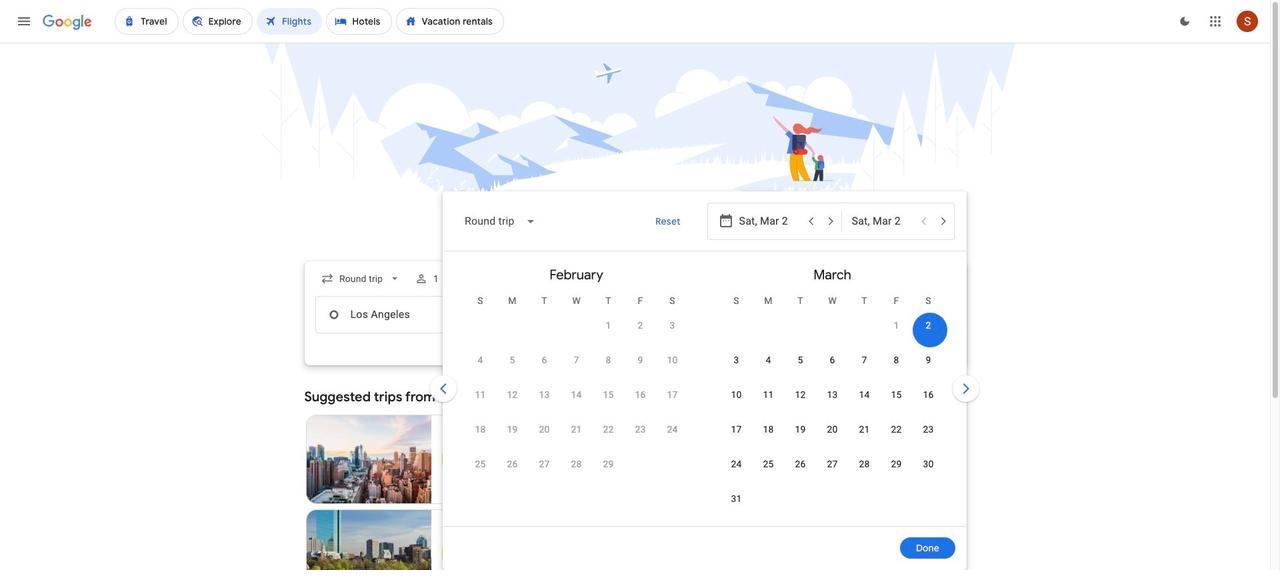 Task type: describe. For each thing, give the bounding box(es) containing it.
sun, mar 24 element
[[731, 457, 742, 471]]

Return text field
[[852, 203, 913, 239]]

wed, feb 28 element
[[571, 457, 582, 471]]

Return text field
[[852, 297, 913, 333]]

wed, mar 13 element
[[827, 388, 838, 401]]

thu, feb 22 element
[[603, 423, 614, 436]]

2 spirit image from the top
[[442, 549, 453, 560]]

row up fri, feb 9 element
[[593, 307, 689, 351]]

fri, mar 8 element
[[894, 353, 899, 367]]

sat, feb 17 element
[[667, 388, 678, 401]]

sat, feb 10 element
[[667, 353, 678, 367]]

fri, mar 15 element
[[891, 388, 902, 401]]

fri, mar 1 element
[[894, 319, 899, 332]]

mon, mar 25 element
[[763, 457, 774, 471]]

2 row group from the left
[[705, 257, 961, 524]]

sat, mar 16 element
[[923, 388, 934, 401]]

wed, feb 21 element
[[571, 423, 582, 436]]

sat, feb 3 element
[[670, 319, 675, 332]]

mon, feb 26 element
[[507, 457, 518, 471]]

row up wed, feb 28 element
[[464, 417, 689, 455]]

tue, mar 5 element
[[798, 353, 803, 367]]

tue, feb 27 element
[[539, 457, 550, 471]]

wed, mar 20 element
[[827, 423, 838, 436]]

mon, feb 5 element
[[510, 353, 515, 367]]

sat, mar 23 element
[[923, 423, 934, 436]]

sun, mar 10 element
[[731, 388, 742, 401]]

sat, feb 24 element
[[667, 423, 678, 436]]

sun, mar 17 element
[[731, 423, 742, 436]]

sat, mar 9 element
[[926, 353, 931, 367]]

thu, mar 21 element
[[859, 423, 870, 436]]

fri, mar 29 element
[[891, 457, 902, 471]]

row up wed, mar 13 element
[[721, 347, 945, 385]]

thu, feb 15 element
[[603, 388, 614, 401]]

thu, mar 28 element
[[859, 457, 870, 471]]

next image
[[950, 373, 982, 405]]

suggested trips from los angeles region
[[304, 381, 966, 570]]

sun, feb 18 element
[[475, 423, 486, 436]]

tue, feb 6 element
[[542, 353, 547, 367]]



Task type: vqa. For each thing, say whether or not it's contained in the screenshot.
wed, feb 21 element
yes



Task type: locate. For each thing, give the bounding box(es) containing it.
row up wed, feb 14 element on the bottom of page
[[464, 347, 689, 385]]

mon, mar 11 element
[[763, 388, 774, 401]]

thu, feb 1 element
[[606, 319, 611, 332]]

wed, mar 6 element
[[830, 353, 835, 367]]

tue, mar 19 element
[[795, 423, 806, 436]]

fri, feb 2 element
[[638, 319, 643, 332]]

sat, mar 2, departure date. element
[[926, 319, 931, 332]]

row group
[[448, 257, 705, 521], [705, 257, 961, 524]]

thu, feb 29 element
[[603, 457, 614, 471]]

sun, feb 25 element
[[475, 457, 486, 471]]

fri, feb 9 element
[[638, 353, 643, 367]]

row
[[593, 307, 689, 351], [881, 307, 945, 351], [464, 347, 689, 385], [721, 347, 945, 385], [464, 382, 689, 420], [721, 382, 945, 420], [464, 417, 689, 455], [721, 417, 945, 455], [464, 451, 625, 489], [721, 451, 945, 489]]

fri, feb 23 element
[[635, 423, 646, 436]]

1 vertical spatial spirit image
[[442, 549, 453, 560]]

1 spirit image from the top
[[442, 454, 453, 465]]

spirit image
[[442, 454, 453, 465], [442, 549, 453, 560]]

thu, mar 7 element
[[862, 353, 867, 367]]

0 vertical spatial departure text field
[[739, 203, 801, 239]]

sat, mar 30 element
[[923, 457, 934, 471]]

row down tue, feb 20 element
[[464, 451, 625, 489]]

row up sat, mar 9 element
[[881, 307, 945, 351]]

1 departure text field from the top
[[739, 203, 801, 239]]

fri, mar 22 element
[[891, 423, 902, 436]]

mon, feb 12 element
[[507, 388, 518, 401]]

mon, feb 19 element
[[507, 423, 518, 436]]

thu, feb 8 element
[[606, 353, 611, 367]]

0 vertical spatial spirit image
[[442, 454, 453, 465]]

Departure text field
[[739, 203, 801, 239], [739, 297, 801, 333]]

sun, mar 31 element
[[731, 492, 742, 506]]

Flight search field
[[294, 191, 982, 570]]

None field
[[454, 205, 546, 237], [315, 267, 407, 291], [454, 205, 546, 237], [315, 267, 407, 291]]

grid inside the flight 'search box'
[[448, 257, 961, 534]]

sun, feb 4 element
[[478, 353, 483, 367]]

None text field
[[315, 296, 503, 333]]

thu, mar 14 element
[[859, 388, 870, 401]]

previous image
[[427, 373, 459, 405]]

wed, mar 27 element
[[827, 457, 838, 471]]

sun, mar 3 element
[[734, 353, 739, 367]]

mon, mar 18 element
[[763, 423, 774, 436]]

1 vertical spatial departure text field
[[739, 297, 801, 333]]

sun, feb 11 element
[[475, 388, 486, 401]]

2 departure text field from the top
[[739, 297, 801, 333]]

row up wed, mar 20 element
[[721, 382, 945, 420]]

row down wed, mar 20 element
[[721, 451, 945, 489]]

row up "wed, mar 27" 'element'
[[721, 417, 945, 455]]

tue, mar 12 element
[[795, 388, 806, 401]]

tue, feb 13 element
[[539, 388, 550, 401]]

tue, feb 20 element
[[539, 423, 550, 436]]

1 row group from the left
[[448, 257, 705, 521]]

row up wed, feb 21 element
[[464, 382, 689, 420]]

wed, feb 7 element
[[574, 353, 579, 367]]

main menu image
[[16, 13, 32, 29]]

mon, mar 4 element
[[766, 353, 771, 367]]

wed, feb 14 element
[[571, 388, 582, 401]]

grid
[[448, 257, 961, 534]]

fri, feb 16 element
[[635, 388, 646, 401]]

tue, mar 26 element
[[795, 457, 806, 471]]

change appearance image
[[1169, 5, 1201, 37]]



